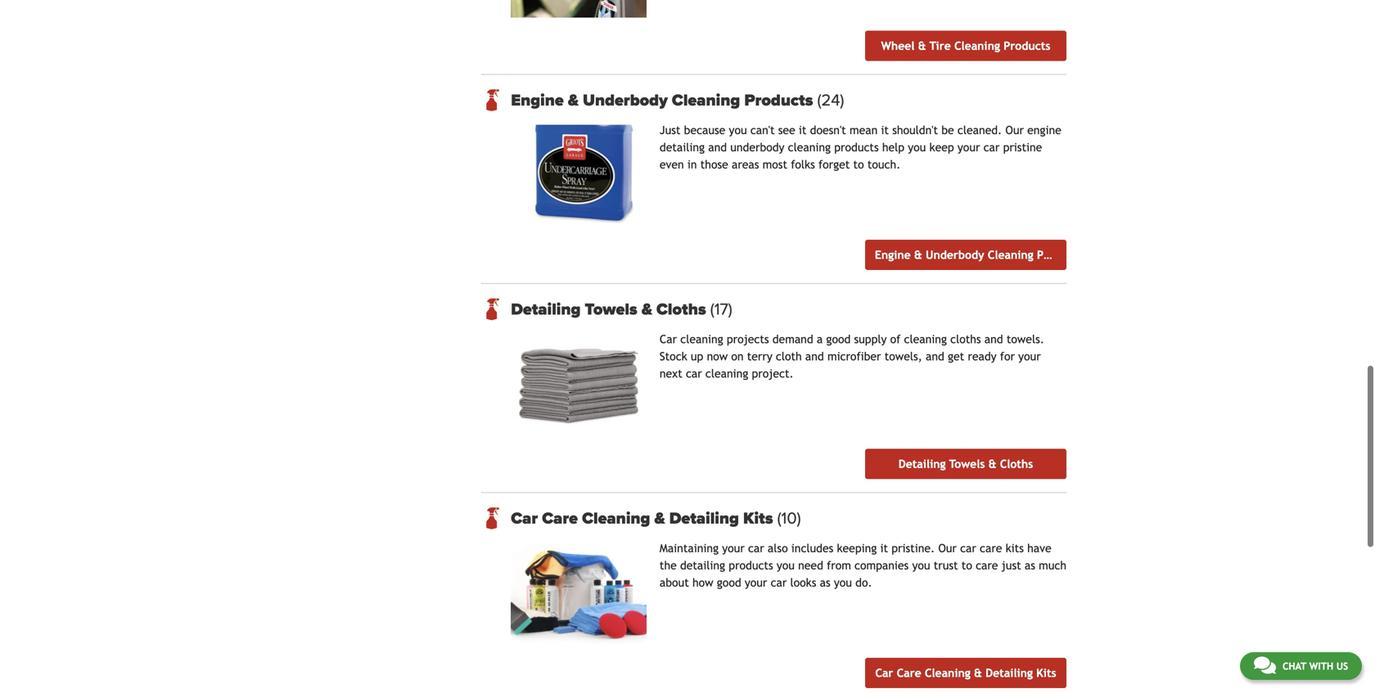 Task type: locate. For each thing, give the bounding box(es) containing it.
and
[[708, 141, 727, 154], [985, 333, 1003, 346], [806, 350, 824, 363], [926, 350, 945, 363]]

as
[[1025, 559, 1036, 572], [820, 576, 831, 589]]

engine
[[1028, 124, 1062, 137]]

tire
[[930, 39, 951, 52]]

car cleaning projects demand a good supply of cleaning cloths and towels. stock up now on terry cloth and microfiber towels, and get ready for your next car cleaning project.
[[660, 333, 1045, 380]]

cleaning down now
[[706, 367, 749, 380]]

0 vertical spatial engine & underbody cleaning products
[[511, 90, 818, 110]]

1 horizontal spatial care
[[897, 667, 922, 680]]

towels
[[585, 300, 638, 319], [949, 458, 985, 471]]

touch.
[[868, 158, 901, 171]]

chat with us
[[1283, 661, 1348, 672]]

0 vertical spatial cloths
[[657, 300, 706, 319]]

your down towels.
[[1019, 350, 1041, 363]]

it
[[799, 124, 807, 137], [881, 124, 889, 137], [881, 542, 888, 555]]

cleaning up folks
[[788, 141, 831, 154]]

2 horizontal spatial car
[[876, 667, 894, 680]]

1 vertical spatial detailing towels & cloths
[[899, 458, 1033, 471]]

1 horizontal spatial car care cleaning & detailing kits
[[876, 667, 1057, 680]]

0 vertical spatial good
[[826, 333, 851, 346]]

kits
[[743, 509, 773, 528], [1037, 667, 1057, 680]]

good right how
[[717, 576, 741, 589]]

1 horizontal spatial cloths
[[1000, 458, 1033, 471]]

1 vertical spatial towels
[[949, 458, 985, 471]]

to inside just because you can't see it doesn't mean it shouldn't be cleaned. our engine detailing and underbody cleaning products help you keep your car pristine even in those areas most folks forget to touch.
[[854, 158, 864, 171]]

0 horizontal spatial detailing towels & cloths
[[511, 300, 710, 319]]

up
[[691, 350, 704, 363]]

cloth
[[776, 350, 802, 363]]

it up companies
[[881, 542, 888, 555]]

just
[[660, 124, 681, 137]]

detailing towels & cloths
[[511, 300, 710, 319], [899, 458, 1033, 471]]

underbody
[[583, 90, 668, 110], [926, 248, 985, 262]]

and inside just because you can't see it doesn't mean it shouldn't be cleaned. our engine detailing and underbody cleaning products help you keep your car pristine even in those areas most folks forget to touch.
[[708, 141, 727, 154]]

care left just
[[976, 559, 998, 572]]

0 vertical spatial care
[[980, 542, 1002, 555]]

because
[[684, 124, 726, 137]]

0 vertical spatial car care cleaning & detailing kits link
[[511, 509, 1067, 528]]

detailing inside maintaining your car also includes keeping it pristine. our car care kits have the detailing products you need from companies you trust to care just as much about how good your car looks as you do.
[[680, 559, 725, 572]]

our up pristine
[[1006, 124, 1024, 137]]

just
[[1002, 559, 1021, 572]]

cleaning inside just because you can't see it doesn't mean it shouldn't be cleaned. our engine detailing and underbody cleaning products help you keep your car pristine even in those areas most folks forget to touch.
[[788, 141, 831, 154]]

0 vertical spatial to
[[854, 158, 864, 171]]

1 horizontal spatial detailing towels & cloths
[[899, 458, 1033, 471]]

2 vertical spatial products
[[1037, 248, 1084, 262]]

0 horizontal spatial our
[[939, 542, 957, 555]]

care
[[980, 542, 1002, 555], [976, 559, 998, 572]]

detailing up how
[[680, 559, 725, 572]]

cleaning up up
[[681, 333, 723, 346]]

chat
[[1283, 661, 1307, 672]]

chat with us link
[[1240, 653, 1362, 680]]

0 horizontal spatial car
[[511, 509, 538, 528]]

1 horizontal spatial products
[[834, 141, 879, 154]]

1 horizontal spatial towels
[[949, 458, 985, 471]]

the
[[660, 559, 677, 572]]

cloths for bottom detailing towels & cloths link
[[1000, 458, 1033, 471]]

wheel & tire cleaning products link
[[865, 31, 1067, 61]]

car care cleaning & detailing kits link
[[511, 509, 1067, 528], [865, 658, 1067, 688]]

good inside maintaining your car also includes keeping it pristine. our car care kits have the detailing products you need from companies you trust to care just as much about how good your car looks as you do.
[[717, 576, 741, 589]]

to inside maintaining your car also includes keeping it pristine. our car care kits have the detailing products you need from companies you trust to care just as much about how good your car looks as you do.
[[962, 559, 973, 572]]

microfiber
[[828, 350, 881, 363]]

&
[[918, 39, 926, 52], [568, 90, 579, 110], [914, 248, 922, 262], [642, 300, 652, 319], [989, 458, 997, 471], [655, 509, 665, 528], [974, 667, 982, 680]]

0 vertical spatial detailing
[[660, 141, 705, 154]]

also
[[768, 542, 788, 555]]

good inside car cleaning projects demand a good supply of cleaning cloths and towels. stock up now on terry cloth and microfiber towels, and get ready for your next car cleaning project.
[[826, 333, 851, 346]]

to right forget
[[854, 158, 864, 171]]

0 horizontal spatial good
[[717, 576, 741, 589]]

1 vertical spatial engine & underbody cleaning products link
[[865, 240, 1084, 270]]

1 horizontal spatial car
[[660, 333, 677, 346]]

car down cleaned.
[[984, 141, 1000, 154]]

you down from at the right bottom
[[834, 576, 852, 589]]

you down the also
[[777, 559, 795, 572]]

car left the also
[[748, 542, 764, 555]]

kits
[[1006, 542, 1024, 555]]

cloths
[[657, 300, 706, 319], [1000, 458, 1033, 471]]

with
[[1310, 661, 1334, 672]]

products
[[1004, 39, 1051, 52], [744, 90, 813, 110], [1037, 248, 1084, 262]]

and up "those"
[[708, 141, 727, 154]]

much
[[1039, 559, 1067, 572]]

1 vertical spatial car care cleaning & detailing kits
[[876, 667, 1057, 680]]

cloths
[[951, 333, 981, 346]]

good right a
[[826, 333, 851, 346]]

1 vertical spatial underbody
[[926, 248, 985, 262]]

you left can't
[[729, 124, 747, 137]]

detailing up in
[[660, 141, 705, 154]]

1 horizontal spatial underbody
[[926, 248, 985, 262]]

now
[[707, 350, 728, 363]]

pristine
[[1003, 141, 1042, 154]]

0 vertical spatial our
[[1006, 124, 1024, 137]]

you
[[729, 124, 747, 137], [908, 141, 926, 154], [777, 559, 795, 572], [912, 559, 930, 572], [834, 576, 852, 589]]

engine & underbody cleaning products for the bottommost the engine & underbody cleaning products 'link'
[[875, 248, 1084, 262]]

products down mean
[[834, 141, 879, 154]]

car left kits
[[960, 542, 977, 555]]

and down a
[[806, 350, 824, 363]]

0 vertical spatial towels
[[585, 300, 638, 319]]

comments image
[[1254, 656, 1276, 675]]

your right maintaining
[[722, 542, 745, 555]]

0 vertical spatial detailing towels & cloths
[[511, 300, 710, 319]]

products inside maintaining your car also includes keeping it pristine. our car care kits have the detailing products you need from companies you trust to care just as much about how good your car looks as you do.
[[729, 559, 773, 572]]

good
[[826, 333, 851, 346], [717, 576, 741, 589]]

help
[[882, 141, 905, 154]]

can't
[[751, 124, 775, 137]]

as right just
[[1025, 559, 1036, 572]]

terry
[[747, 350, 773, 363]]

folks
[[791, 158, 815, 171]]

projects
[[727, 333, 769, 346]]

1 vertical spatial products
[[729, 559, 773, 572]]

care
[[542, 509, 578, 528], [897, 667, 922, 680]]

as right looks
[[820, 576, 831, 589]]

detailing towels & cloths for topmost detailing towels & cloths link
[[511, 300, 710, 319]]

car care cleaning & detailing kits
[[511, 509, 777, 528], [876, 667, 1057, 680]]

0 horizontal spatial engine
[[511, 90, 564, 110]]

0 horizontal spatial kits
[[743, 509, 773, 528]]

companies
[[855, 559, 909, 572]]

0 horizontal spatial towels
[[585, 300, 638, 319]]

engine
[[511, 90, 564, 110], [875, 248, 911, 262]]

supply
[[854, 333, 887, 346]]

0 vertical spatial products
[[834, 141, 879, 154]]

0 horizontal spatial as
[[820, 576, 831, 589]]

1 horizontal spatial engine & underbody cleaning products
[[875, 248, 1084, 262]]

0 vertical spatial as
[[1025, 559, 1036, 572]]

detailing towels & cloths link
[[511, 300, 1067, 319], [865, 449, 1067, 479]]

engine & underbody cleaning products inside 'link'
[[875, 248, 1084, 262]]

car
[[984, 141, 1000, 154], [686, 367, 702, 380], [748, 542, 764, 555], [960, 542, 977, 555], [771, 576, 787, 589]]

& inside detailing towels & cloths link
[[989, 458, 997, 471]]

products for the bottommost the engine & underbody cleaning products 'link'
[[1037, 248, 1084, 262]]

0 vertical spatial products
[[1004, 39, 1051, 52]]

1 horizontal spatial as
[[1025, 559, 1036, 572]]

1 vertical spatial car care cleaning & detailing kits link
[[865, 658, 1067, 688]]

0 vertical spatial car
[[660, 333, 677, 346]]

0 vertical spatial car care cleaning & detailing kits
[[511, 509, 777, 528]]

0 horizontal spatial products
[[729, 559, 773, 572]]

detailing
[[511, 300, 581, 319], [899, 458, 946, 471], [669, 509, 739, 528], [986, 667, 1033, 680]]

0 vertical spatial kits
[[743, 509, 773, 528]]

1 vertical spatial good
[[717, 576, 741, 589]]

1 vertical spatial care
[[897, 667, 922, 680]]

1 vertical spatial to
[[962, 559, 973, 572]]

to right trust at the bottom
[[962, 559, 973, 572]]

0 horizontal spatial cloths
[[657, 300, 706, 319]]

your down cleaned.
[[958, 141, 980, 154]]

1 horizontal spatial engine
[[875, 248, 911, 262]]

your
[[958, 141, 980, 154], [1019, 350, 1041, 363], [722, 542, 745, 555], [745, 576, 767, 589]]

your left looks
[[745, 576, 767, 589]]

towels for bottom detailing towels & cloths link
[[949, 458, 985, 471]]

wheel & tire cleaning products thumbnail image image
[[511, 0, 647, 18]]

care left kits
[[980, 542, 1002, 555]]

car care cleaning & detailing kits thumbnail image image
[[511, 543, 647, 645]]

engine & underbody cleaning products thumbnail image image
[[511, 125, 647, 227]]

car down up
[[686, 367, 702, 380]]

about
[[660, 576, 689, 589]]

cleaning inside 'link'
[[955, 39, 1000, 52]]

car
[[660, 333, 677, 346], [511, 509, 538, 528], [876, 667, 894, 680]]

looks
[[790, 576, 817, 589]]

1 horizontal spatial good
[[826, 333, 851, 346]]

1 vertical spatial our
[[939, 542, 957, 555]]

our inside maintaining your car also includes keeping it pristine. our car care kits have the detailing products you need from companies you trust to care just as much about how good your car looks as you do.
[[939, 542, 957, 555]]

1 horizontal spatial to
[[962, 559, 973, 572]]

have
[[1028, 542, 1052, 555]]

1 vertical spatial products
[[744, 90, 813, 110]]

our up trust at the bottom
[[939, 542, 957, 555]]

1 vertical spatial engine & underbody cleaning products
[[875, 248, 1084, 262]]

1 vertical spatial detailing
[[680, 559, 725, 572]]

engine & underbody cleaning products
[[511, 90, 818, 110], [875, 248, 1084, 262]]

0 horizontal spatial underbody
[[583, 90, 668, 110]]

car inside car cleaning projects demand a good supply of cleaning cloths and towels. stock up now on terry cloth and microfiber towels, and get ready for your next car cleaning project.
[[686, 367, 702, 380]]

1 horizontal spatial kits
[[1037, 667, 1057, 680]]

need
[[798, 559, 824, 572]]

0 vertical spatial engine
[[511, 90, 564, 110]]

see
[[778, 124, 796, 137]]

most
[[763, 158, 788, 171]]

1 vertical spatial cloths
[[1000, 458, 1033, 471]]

0 horizontal spatial to
[[854, 158, 864, 171]]

doesn't
[[810, 124, 846, 137]]

0 horizontal spatial engine & underbody cleaning products
[[511, 90, 818, 110]]

to
[[854, 158, 864, 171], [962, 559, 973, 572]]

detailing inside just because you can't see it doesn't mean it shouldn't be cleaned. our engine detailing and underbody cleaning products help you keep your car pristine even in those areas most folks forget to touch.
[[660, 141, 705, 154]]

0 horizontal spatial car care cleaning & detailing kits
[[511, 509, 777, 528]]

products
[[834, 141, 879, 154], [729, 559, 773, 572]]

a
[[817, 333, 823, 346]]

0 vertical spatial care
[[542, 509, 578, 528]]

cleaning
[[955, 39, 1000, 52], [672, 90, 740, 110], [988, 248, 1034, 262], [582, 509, 650, 528], [925, 667, 971, 680]]

of
[[890, 333, 901, 346]]

detailing
[[660, 141, 705, 154], [680, 559, 725, 572]]

engine & underbody cleaning products link
[[511, 90, 1067, 110], [865, 240, 1084, 270]]

1 horizontal spatial our
[[1006, 124, 1024, 137]]

and up ready
[[985, 333, 1003, 346]]

our
[[1006, 124, 1024, 137], [939, 542, 957, 555]]

products for top the engine & underbody cleaning products 'link'
[[744, 90, 813, 110]]

products down the also
[[729, 559, 773, 572]]

0 vertical spatial underbody
[[583, 90, 668, 110]]



Task type: vqa. For each thing, say whether or not it's contained in the screenshot.
Engine related to bottommost ENGINE & UNDERBODY CLEANING PRODUCTS link
yes



Task type: describe. For each thing, give the bounding box(es) containing it.
maintaining your car also includes keeping it pristine. our car care kits have the detailing products you need from companies you trust to care just as much about how good your car looks as you do.
[[660, 542, 1067, 589]]

0 vertical spatial engine & underbody cleaning products link
[[511, 90, 1067, 110]]

1 vertical spatial car
[[511, 509, 538, 528]]

1 vertical spatial detailing towels & cloths link
[[865, 449, 1067, 479]]

detailing for &
[[680, 559, 725, 572]]

you down pristine.
[[912, 559, 930, 572]]

from
[[827, 559, 851, 572]]

1 vertical spatial as
[[820, 576, 831, 589]]

just because you can't see it doesn't mean it shouldn't be cleaned. our engine detailing and underbody cleaning products help you keep your car pristine even in those areas most folks forget to touch.
[[660, 124, 1062, 171]]

in
[[688, 158, 697, 171]]

detailing for cleaning
[[660, 141, 705, 154]]

underbody
[[731, 141, 785, 154]]

cleaning up towels,
[[904, 333, 947, 346]]

maintaining
[[660, 542, 719, 555]]

cloths for topmost detailing towels & cloths link
[[657, 300, 706, 319]]

products inside just because you can't see it doesn't mean it shouldn't be cleaned. our engine detailing and underbody cleaning products help you keep your car pristine even in those areas most folks forget to touch.
[[834, 141, 879, 154]]

get
[[948, 350, 965, 363]]

mean
[[850, 124, 878, 137]]

1 vertical spatial engine
[[875, 248, 911, 262]]

it right see
[[799, 124, 807, 137]]

& inside wheel & tire cleaning products 'link'
[[918, 39, 926, 52]]

be
[[942, 124, 954, 137]]

how
[[693, 576, 714, 589]]

cleaned.
[[958, 124, 1002, 137]]

detailing towels & cloths thumbnail image image
[[511, 334, 647, 436]]

1 vertical spatial care
[[976, 559, 998, 572]]

engine & underbody cleaning products for top the engine & underbody cleaning products 'link'
[[511, 90, 818, 110]]

demand
[[773, 333, 814, 346]]

your inside car cleaning projects demand a good supply of cleaning cloths and towels. stock up now on terry cloth and microfiber towels, and get ready for your next car cleaning project.
[[1019, 350, 1041, 363]]

it up help
[[881, 124, 889, 137]]

do.
[[856, 576, 872, 589]]

towels.
[[1007, 333, 1045, 346]]

stock
[[660, 350, 687, 363]]

ready
[[968, 350, 997, 363]]

pristine.
[[892, 542, 935, 555]]

our inside just because you can't see it doesn't mean it shouldn't be cleaned. our engine detailing and underbody cleaning products help you keep your car pristine even in those areas most folks forget to touch.
[[1006, 124, 1024, 137]]

0 vertical spatial detailing towels & cloths link
[[511, 300, 1067, 319]]

wheel
[[881, 39, 915, 52]]

wheel & tire cleaning products
[[881, 39, 1051, 52]]

keeping
[[837, 542, 877, 555]]

next
[[660, 367, 683, 380]]

it inside maintaining your car also includes keeping it pristine. our car care kits have the detailing products you need from companies you trust to care just as much about how good your car looks as you do.
[[881, 542, 888, 555]]

and left get
[[926, 350, 945, 363]]

even
[[660, 158, 684, 171]]

for
[[1000, 350, 1015, 363]]

those
[[701, 158, 728, 171]]

car inside just because you can't see it doesn't mean it shouldn't be cleaned. our engine detailing and underbody cleaning products help you keep your car pristine even in those areas most folks forget to touch.
[[984, 141, 1000, 154]]

towels for topmost detailing towels & cloths link
[[585, 300, 638, 319]]

1 vertical spatial kits
[[1037, 667, 1057, 680]]

us
[[1337, 661, 1348, 672]]

forget
[[819, 158, 850, 171]]

trust
[[934, 559, 958, 572]]

on
[[731, 350, 744, 363]]

your inside just because you can't see it doesn't mean it shouldn't be cleaned. our engine detailing and underbody cleaning products help you keep your car pristine even in those areas most folks forget to touch.
[[958, 141, 980, 154]]

keep
[[930, 141, 954, 154]]

areas
[[732, 158, 759, 171]]

towels,
[[885, 350, 923, 363]]

includes
[[792, 542, 834, 555]]

detailing towels & cloths for bottom detailing towels & cloths link
[[899, 458, 1033, 471]]

car left looks
[[771, 576, 787, 589]]

2 vertical spatial car
[[876, 667, 894, 680]]

shouldn't
[[893, 124, 938, 137]]

you down the shouldn't
[[908, 141, 926, 154]]

car inside car cleaning projects demand a good supply of cleaning cloths and towels. stock up now on terry cloth and microfiber towels, and get ready for your next car cleaning project.
[[660, 333, 677, 346]]

0 horizontal spatial care
[[542, 509, 578, 528]]

project.
[[752, 367, 794, 380]]

products for wheel & tire cleaning products 'link'
[[1004, 39, 1051, 52]]



